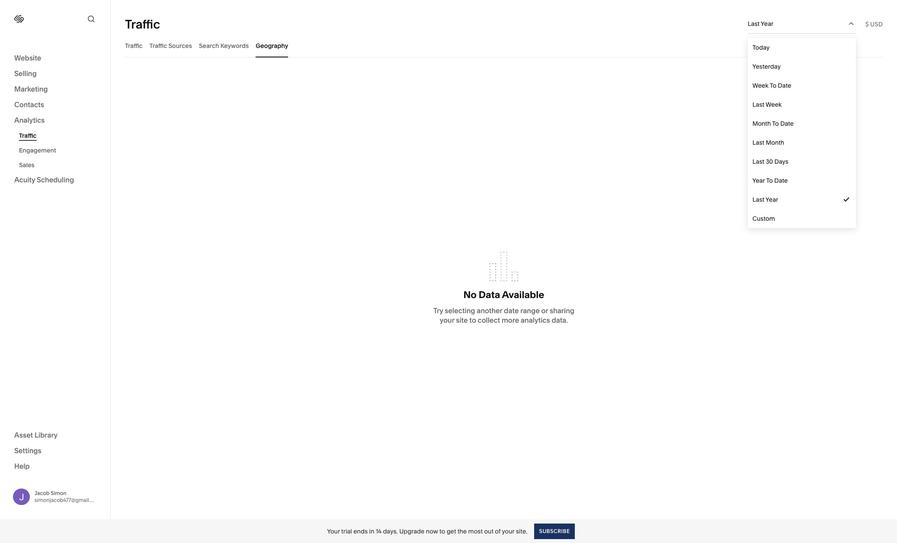 Task type: vqa. For each thing, say whether or not it's contained in the screenshot.
Year To Date button on the top
no



Task type: locate. For each thing, give the bounding box(es) containing it.
in
[[369, 528, 374, 536]]

0 vertical spatial your
[[440, 316, 454, 325]]

1 vertical spatial year
[[753, 177, 765, 185]]

date for month to date
[[781, 120, 794, 128]]

your right of at bottom right
[[502, 528, 515, 536]]

no data available
[[464, 289, 544, 301]]

last year up custom
[[753, 196, 778, 204]]

0 vertical spatial year
[[761, 20, 774, 28]]

website
[[14, 54, 41, 62]]

week down yesterday
[[753, 82, 769, 90]]

year down last 30 days
[[753, 177, 765, 185]]

0 horizontal spatial to
[[440, 528, 445, 536]]

analytics
[[521, 316, 550, 325]]

0 vertical spatial to
[[470, 316, 476, 325]]

to right site
[[470, 316, 476, 325]]

month
[[753, 120, 771, 128], [766, 139, 784, 147]]

traffic button
[[125, 34, 143, 58]]

your down try
[[440, 316, 454, 325]]

engagement link
[[19, 143, 101, 158]]

last left 30
[[753, 158, 765, 166]]

1 horizontal spatial your
[[502, 528, 515, 536]]

simonjacob477@gmail.com
[[34, 497, 101, 504]]

analytics
[[14, 116, 45, 125]]

traffic left "traffic sources"
[[125, 42, 143, 50]]

month down last week
[[753, 120, 771, 128]]

1 horizontal spatial to
[[470, 316, 476, 325]]

tab list
[[125, 34, 883, 58]]

1 vertical spatial date
[[781, 120, 794, 128]]

traffic left sources
[[150, 42, 167, 50]]

week up month to date
[[766, 101, 782, 109]]

try
[[433, 307, 443, 315]]

to down 30
[[766, 177, 773, 185]]

2 vertical spatial date
[[775, 177, 788, 185]]

month to date
[[753, 120, 794, 128]]

0 vertical spatial to
[[770, 82, 777, 90]]

geography button
[[256, 34, 288, 58]]

to for week
[[770, 82, 777, 90]]

year down year to date
[[766, 196, 778, 204]]

to
[[470, 316, 476, 325], [440, 528, 445, 536]]

the
[[458, 528, 467, 536]]

jacob simon simonjacob477@gmail.com
[[34, 490, 101, 504]]

14
[[376, 528, 382, 536]]

last year
[[748, 20, 774, 28], [753, 196, 778, 204]]

year inside button
[[761, 20, 774, 28]]

date
[[778, 82, 792, 90], [781, 120, 794, 128], [775, 177, 788, 185]]

to up last week
[[770, 82, 777, 90]]

date up last month
[[781, 120, 794, 128]]

jacob
[[34, 490, 50, 497]]

year up today
[[761, 20, 774, 28]]

0 horizontal spatial your
[[440, 316, 454, 325]]

get
[[447, 528, 456, 536]]

last week
[[753, 101, 782, 109]]

date down days
[[775, 177, 788, 185]]

to left get
[[440, 528, 445, 536]]

of
[[495, 528, 501, 536]]

last inside button
[[748, 20, 760, 28]]

data
[[479, 289, 500, 301]]

to for year
[[766, 177, 773, 185]]

year
[[761, 20, 774, 28], [753, 177, 765, 185], [766, 196, 778, 204]]

30
[[766, 158, 773, 166]]

try selecting another date range or sharing your site to collect more analytics data.
[[433, 307, 575, 325]]

2 vertical spatial to
[[766, 177, 773, 185]]

custom
[[753, 215, 775, 223]]

days
[[775, 158, 789, 166]]

to
[[770, 82, 777, 90], [772, 120, 779, 128], [766, 177, 773, 185]]

date up last week
[[778, 82, 792, 90]]

your inside try selecting another date range or sharing your site to collect more analytics data.
[[440, 316, 454, 325]]

help link
[[14, 462, 30, 471]]

1 vertical spatial to
[[772, 120, 779, 128]]

0 vertical spatial date
[[778, 82, 792, 90]]

to up last month
[[772, 120, 779, 128]]

last
[[748, 20, 760, 28], [753, 101, 765, 109], [753, 139, 765, 147], [753, 158, 765, 166], [753, 196, 765, 204]]

settings
[[14, 447, 41, 455]]

date for year to date
[[775, 177, 788, 185]]

traffic down analytics
[[19, 132, 37, 140]]

traffic up traffic button
[[125, 17, 160, 31]]

$ usd
[[866, 20, 883, 28]]

your
[[440, 316, 454, 325], [502, 528, 515, 536]]

month down month to date
[[766, 139, 784, 147]]

last year up today
[[748, 20, 774, 28]]

week
[[753, 82, 769, 90], [766, 101, 782, 109]]

0 vertical spatial last year
[[748, 20, 774, 28]]

traffic inside traffic sources button
[[150, 42, 167, 50]]

1 vertical spatial to
[[440, 528, 445, 536]]

last up today
[[748, 20, 760, 28]]

traffic
[[125, 17, 160, 31], [125, 42, 143, 50], [150, 42, 167, 50], [19, 132, 37, 140]]

traffic inside traffic link
[[19, 132, 37, 140]]



Task type: describe. For each thing, give the bounding box(es) containing it.
upgrade
[[399, 528, 425, 536]]

0 vertical spatial month
[[753, 120, 771, 128]]

to for month
[[772, 120, 779, 128]]

available
[[502, 289, 544, 301]]

date
[[504, 307, 519, 315]]

subscribe button
[[535, 524, 575, 540]]

last month
[[753, 139, 784, 147]]

most
[[468, 528, 483, 536]]

trial
[[341, 528, 352, 536]]

last year inside button
[[748, 20, 774, 28]]

contacts
[[14, 100, 44, 109]]

scheduling
[[37, 176, 74, 184]]

search keywords button
[[199, 34, 249, 58]]

yesterday
[[753, 63, 781, 71]]

marketing link
[[14, 84, 96, 95]]

days.
[[383, 528, 398, 536]]

tab list containing traffic
[[125, 34, 883, 58]]

your trial ends in 14 days. upgrade now to get the most out of your site.
[[327, 528, 528, 536]]

week to date
[[753, 82, 792, 90]]

traffic link
[[19, 128, 101, 143]]

site
[[456, 316, 468, 325]]

sales
[[19, 161, 35, 169]]

engagement
[[19, 147, 56, 154]]

selecting
[[445, 307, 475, 315]]

range
[[521, 307, 540, 315]]

today
[[753, 44, 770, 51]]

no
[[464, 289, 477, 301]]

simon
[[51, 490, 66, 497]]

another
[[477, 307, 502, 315]]

data.
[[552, 316, 568, 325]]

year to date
[[753, 177, 788, 185]]

last up last 30 days
[[753, 139, 765, 147]]

your
[[327, 528, 340, 536]]

date for week to date
[[778, 82, 792, 90]]

now
[[426, 528, 438, 536]]

1 vertical spatial week
[[766, 101, 782, 109]]

sharing
[[550, 307, 575, 315]]

traffic sources button
[[150, 34, 192, 58]]

keywords
[[221, 42, 249, 50]]

library
[[35, 431, 58, 440]]

acuity
[[14, 176, 35, 184]]

asset
[[14, 431, 33, 440]]

$
[[866, 20, 869, 28]]

last 30 days
[[753, 158, 789, 166]]

help
[[14, 462, 30, 471]]

settings link
[[14, 446, 96, 457]]

analytics link
[[14, 116, 96, 126]]

acuity scheduling
[[14, 176, 74, 184]]

search keywords
[[199, 42, 249, 50]]

sales link
[[19, 158, 101, 173]]

acuity scheduling link
[[14, 175, 96, 186]]

contacts link
[[14, 100, 96, 110]]

to inside try selecting another date range or sharing your site to collect more analytics data.
[[470, 316, 476, 325]]

site.
[[516, 528, 528, 536]]

last up custom
[[753, 196, 765, 204]]

selling
[[14, 69, 37, 78]]

ends
[[354, 528, 368, 536]]

1 vertical spatial your
[[502, 528, 515, 536]]

geography
[[256, 42, 288, 50]]

out
[[484, 528, 494, 536]]

usd
[[870, 20, 883, 28]]

last year button
[[748, 14, 856, 33]]

1 vertical spatial last year
[[753, 196, 778, 204]]

last down week to date
[[753, 101, 765, 109]]

subscribe
[[539, 528, 570, 535]]

more
[[502, 316, 519, 325]]

traffic sources
[[150, 42, 192, 50]]

or
[[541, 307, 548, 315]]

marketing
[[14, 85, 48, 93]]

0 vertical spatial week
[[753, 82, 769, 90]]

collect
[[478, 316, 500, 325]]

search
[[199, 42, 219, 50]]

asset library link
[[14, 431, 96, 441]]

sources
[[168, 42, 192, 50]]

2 vertical spatial year
[[766, 196, 778, 204]]

selling link
[[14, 69, 96, 79]]

1 vertical spatial month
[[766, 139, 784, 147]]

website link
[[14, 53, 96, 64]]

asset library
[[14, 431, 58, 440]]



